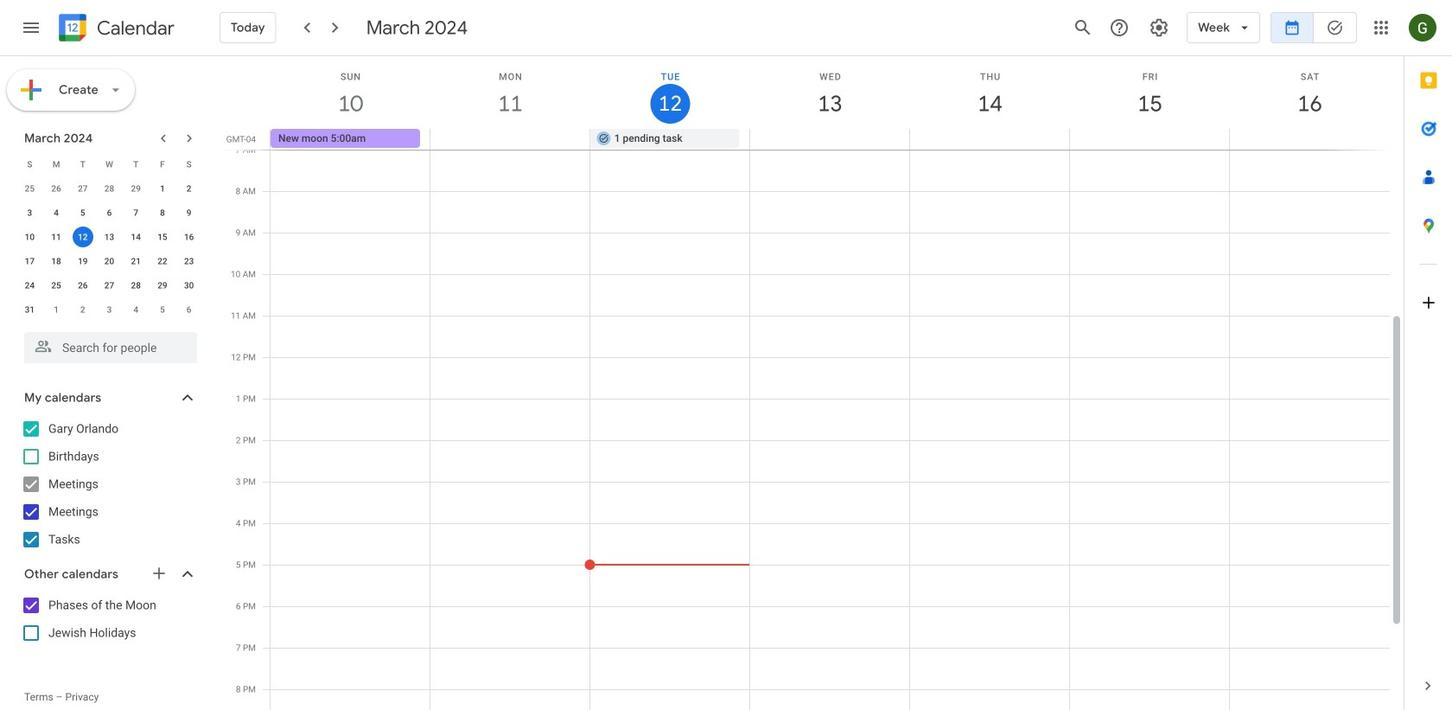 Task type: locate. For each thing, give the bounding box(es) containing it.
february 27 element
[[72, 178, 93, 199]]

tab list
[[1405, 56, 1453, 662]]

cell inside march 2024 grid
[[70, 225, 96, 249]]

february 25 element
[[19, 178, 40, 199]]

heading inside the calendar element
[[93, 18, 175, 38]]

12, today element
[[72, 227, 93, 247]]

february 26 element
[[46, 178, 67, 199]]

march 2024 grid
[[16, 152, 202, 322]]

cell
[[431, 129, 590, 150], [750, 129, 910, 150], [910, 129, 1070, 150], [1070, 129, 1230, 150], [1230, 129, 1390, 150], [70, 225, 96, 249]]

29 element
[[152, 275, 173, 296]]

row
[[263, 129, 1404, 150], [16, 152, 202, 176], [16, 176, 202, 201], [16, 201, 202, 225], [16, 225, 202, 249], [16, 249, 202, 273], [16, 273, 202, 297], [16, 297, 202, 322]]

11 element
[[46, 227, 67, 247]]

7 element
[[126, 202, 146, 223]]

30 element
[[179, 275, 199, 296]]

1 element
[[152, 178, 173, 199]]

grid
[[221, 56, 1404, 710]]

settings menu image
[[1149, 17, 1170, 38]]

other calendars list
[[3, 592, 214, 647]]

april 6 element
[[179, 299, 199, 320]]

21 element
[[126, 251, 146, 272]]

heading
[[93, 18, 175, 38]]

10 element
[[19, 227, 40, 247]]

None search field
[[0, 325, 214, 363]]

26 element
[[72, 275, 93, 296]]

4 element
[[46, 202, 67, 223]]

main drawer image
[[21, 17, 42, 38]]

14 element
[[126, 227, 146, 247]]

row group
[[16, 176, 202, 322]]

8 element
[[152, 202, 173, 223]]



Task type: describe. For each thing, give the bounding box(es) containing it.
6 element
[[99, 202, 120, 223]]

5 element
[[72, 202, 93, 223]]

2 element
[[179, 178, 199, 199]]

18 element
[[46, 251, 67, 272]]

31 element
[[19, 299, 40, 320]]

april 3 element
[[99, 299, 120, 320]]

22 element
[[152, 251, 173, 272]]

25 element
[[46, 275, 67, 296]]

16 element
[[179, 227, 199, 247]]

28 element
[[126, 275, 146, 296]]

april 4 element
[[126, 299, 146, 320]]

17 element
[[19, 251, 40, 272]]

13 element
[[99, 227, 120, 247]]

20 element
[[99, 251, 120, 272]]

15 element
[[152, 227, 173, 247]]

24 element
[[19, 275, 40, 296]]

add other calendars image
[[150, 565, 168, 582]]

19 element
[[72, 251, 93, 272]]

9 element
[[179, 202, 199, 223]]

3 element
[[19, 202, 40, 223]]

my calendars list
[[3, 415, 214, 553]]

february 29 element
[[126, 178, 146, 199]]

Search for people text field
[[35, 332, 187, 363]]

april 2 element
[[72, 299, 93, 320]]

april 1 element
[[46, 299, 67, 320]]

april 5 element
[[152, 299, 173, 320]]

23 element
[[179, 251, 199, 272]]

calendar element
[[55, 10, 175, 48]]

27 element
[[99, 275, 120, 296]]

february 28 element
[[99, 178, 120, 199]]



Task type: vqa. For each thing, say whether or not it's contained in the screenshot.
GO BACK image
no



